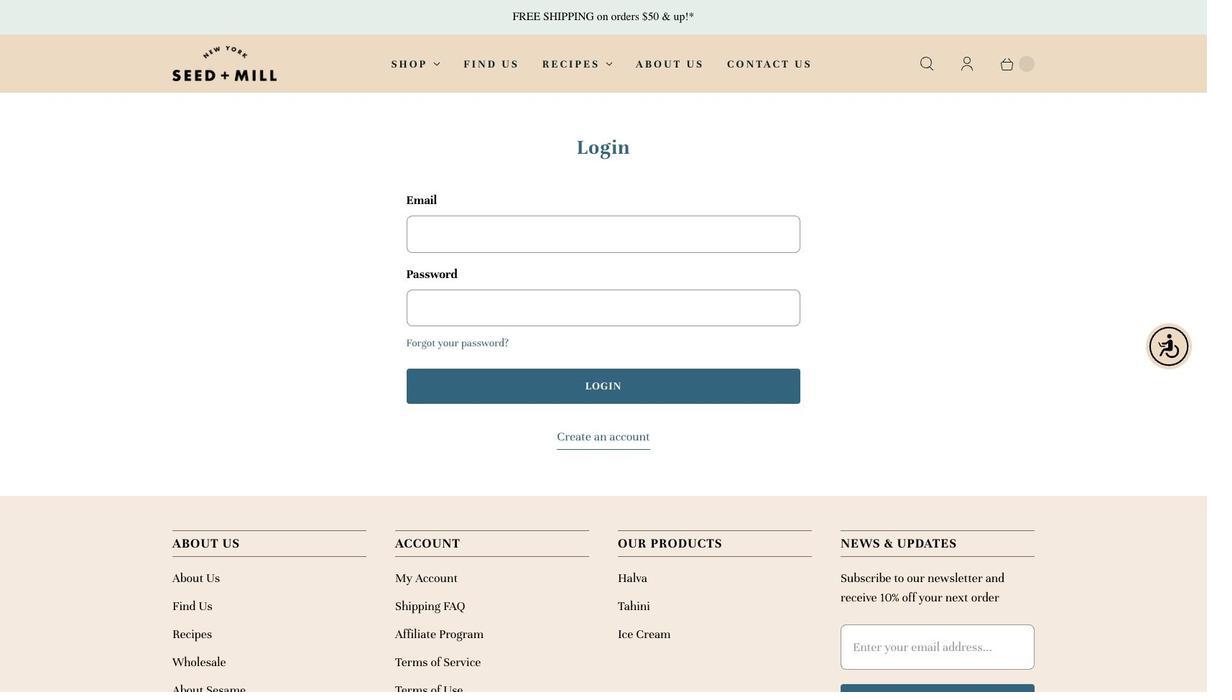 Task type: locate. For each thing, give the bounding box(es) containing it.
None password field
[[406, 289, 801, 326]]

Enter your email address... email field
[[841, 624, 1035, 670]]

announcement element
[[0, 0, 1207, 34]]

seed and mill logo image
[[172, 46, 277, 82]]

None email field
[[406, 216, 801, 253]]

None submit
[[406, 369, 801, 404]]



Task type: describe. For each thing, give the bounding box(es) containing it.
my account image
[[959, 55, 976, 72]]

search image
[[918, 55, 936, 72]]

Sign Up submit
[[841, 684, 1035, 692]]



